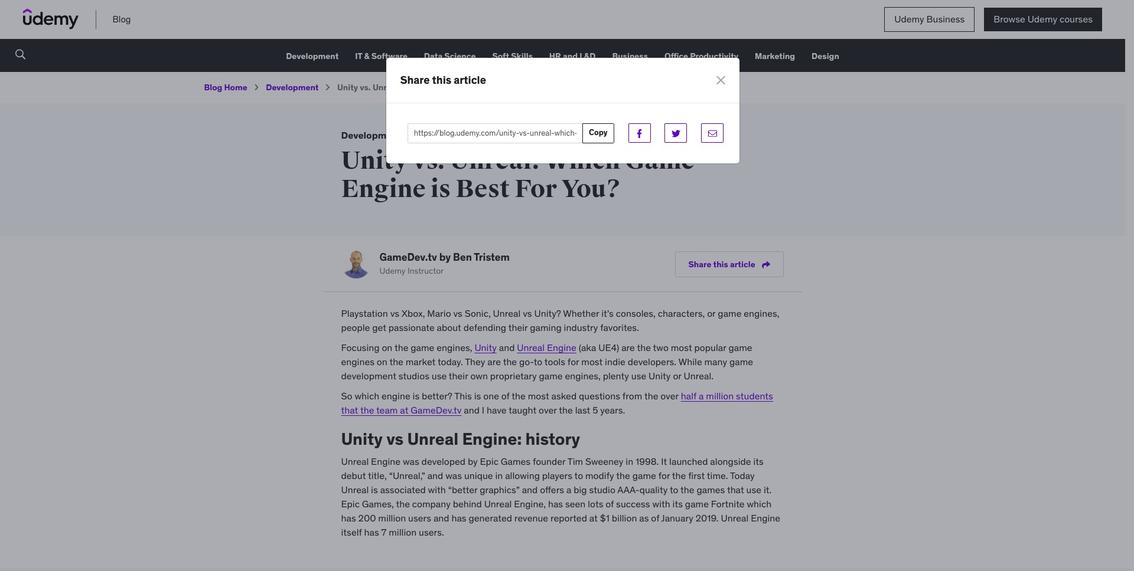 Task type: locate. For each thing, give the bounding box(es) containing it.
the down asked
[[559, 405, 573, 417]]

1 vertical spatial are
[[488, 356, 501, 368]]

0 vertical spatial million
[[706, 391, 734, 402]]

unity?
[[534, 308, 561, 320]]

this down data science link
[[432, 73, 452, 87]]

for down it
[[659, 470, 670, 482]]

gamedev.tv by ben tristem image
[[341, 249, 371, 279]]

1 vertical spatial article
[[730, 259, 756, 270]]

the up proprietary
[[503, 356, 517, 368]]

to inside (aka ue4) are the two most popular game engines on the market today. they are the go-to tools for most indie developers. while many game development studios use their own proprietary game engines, plenty use unity or unreal.
[[534, 356, 543, 368]]

of
[[502, 391, 510, 402], [606, 499, 614, 510], [651, 513, 660, 525]]

hr
[[549, 51, 561, 61]]

(aka ue4) are the two most popular game engines on the market today. they are the go-to tools for most indie developers. while many game development studios use their own proprietary game engines, plenty use unity or unreal.
[[341, 342, 753, 382]]

over down asked
[[539, 405, 557, 417]]

over
[[661, 391, 679, 402], [539, 405, 557, 417]]

are down unity 'link'
[[488, 356, 501, 368]]

1 horizontal spatial share this article
[[689, 259, 757, 270]]

over left half
[[661, 391, 679, 402]]

1 horizontal spatial are
[[622, 342, 635, 354]]

to down unreal engine link
[[534, 356, 543, 368]]

0 vertical spatial with
[[428, 484, 446, 496]]

most up and i have taught over the last 5 years.
[[528, 391, 549, 402]]

fortnite
[[711, 499, 745, 510]]

engine:
[[462, 429, 522, 450]]

0 horizontal spatial are
[[488, 356, 501, 368]]

is left best
[[431, 174, 451, 205]]

0 vertical spatial at
[[400, 405, 409, 417]]

last
[[575, 405, 590, 417]]

1 horizontal spatial most
[[582, 356, 603, 368]]

is inside unity vs unreal engine: history unreal engine was developed by epic games founder tim sweeney in 1998. it launched alongside its debut title, "unreal," and was unique in allowing players to modify the game for the first time. today unreal is associated with "better graphics" and offers a big studio aaa-quality to the games that use it. epic games, the company behind unreal engine, has seen lots of success with its game fortnite which has 200 million users and has generated revenue reported at $1 billion as of january 2019. unreal engine itself has 7 million users.
[[371, 484, 378, 496]]

1 vertical spatial for
[[659, 470, 670, 482]]

playstation vs xbox, mario vs sonic, unreal vs unity? whether it's consoles, characters, or game engines, people get passionate about defending their gaming industry favorites.
[[341, 308, 780, 334]]

design
[[812, 51, 840, 61]]

1 horizontal spatial share
[[689, 259, 712, 270]]

that down today
[[727, 484, 744, 496]]

a left big
[[567, 484, 572, 496]]

0 vertical spatial of
[[502, 391, 510, 402]]

million down unreal.
[[706, 391, 734, 402]]

with down quality
[[653, 499, 670, 510]]

1 horizontal spatial use
[[631, 371, 647, 382]]

engines, inside playstation vs xbox, mario vs sonic, unreal vs unity? whether it's consoles, characters, or game engines, people get passionate about defending their gaming industry favorites.
[[744, 308, 780, 320]]

1 vertical spatial was
[[446, 470, 462, 482]]

0 horizontal spatial business
[[612, 51, 648, 61]]

email icon image
[[709, 129, 717, 139]]

which
[[355, 391, 379, 402], [747, 499, 772, 510]]

office productivity
[[665, 51, 739, 61]]

it's
[[602, 308, 614, 320]]

most up while
[[671, 342, 692, 354]]

players
[[542, 470, 573, 482]]

to right quality
[[670, 484, 679, 496]]

this left share icon
[[713, 259, 729, 270]]

on
[[382, 342, 393, 354], [377, 356, 388, 368]]

0 vertical spatial epic
[[480, 456, 499, 468]]

gamedev.tv inside gamedev.tv by ben tristem udemy instructor
[[380, 251, 437, 264]]

0 horizontal spatial with
[[428, 484, 446, 496]]

game up popular
[[718, 308, 742, 320]]

own
[[471, 371, 488, 382]]

blog home
[[204, 82, 247, 93]]

the down launched
[[672, 470, 686, 482]]

many
[[705, 356, 727, 368]]

0 vertical spatial gamedev.tv
[[380, 251, 437, 264]]

udemy business
[[895, 13, 965, 25]]

gamedev.tv up instructor
[[380, 251, 437, 264]]

which down the development
[[355, 391, 379, 402]]

soft skills link
[[492, 51, 533, 61]]

the up aaa-
[[616, 470, 630, 482]]

this
[[455, 391, 472, 402]]

development for top the development "link"
[[286, 51, 339, 61]]

1 horizontal spatial engines,
[[565, 371, 601, 382]]

unity inside development unity vs. unreal: which game engine is best for you?
[[341, 146, 408, 176]]

of right lots
[[606, 499, 614, 510]]

0 vertical spatial development
[[286, 51, 339, 61]]

gamedev.tv
[[380, 251, 437, 264], [411, 405, 462, 417]]

in left 1998.
[[626, 456, 633, 468]]

0 vertical spatial that
[[341, 405, 358, 417]]

0 horizontal spatial was
[[403, 456, 419, 468]]

1 vertical spatial or
[[673, 371, 682, 382]]

0 horizontal spatial this
[[432, 73, 452, 87]]

home
[[224, 82, 247, 93]]

0 horizontal spatial by
[[439, 251, 451, 264]]

unreal up go-
[[517, 342, 545, 354]]

engine
[[341, 174, 426, 205], [547, 342, 577, 354], [371, 456, 401, 468], [751, 513, 781, 525]]

"unreal,"
[[389, 470, 425, 482]]

ben
[[453, 251, 472, 264]]

the down passionate
[[395, 342, 409, 354]]

article left share icon
[[730, 259, 756, 270]]

is down title,
[[371, 484, 378, 496]]

in up graphics"
[[495, 470, 503, 482]]

million
[[706, 391, 734, 402], [378, 513, 406, 525], [389, 527, 417, 539]]

most down (aka
[[582, 356, 603, 368]]

january
[[662, 513, 694, 525]]

article down science
[[454, 73, 486, 87]]

graphics"
[[480, 484, 520, 496]]

to
[[534, 356, 543, 368], [575, 470, 583, 482], [670, 484, 679, 496]]

1 vertical spatial share this article
[[689, 259, 757, 270]]

1 vertical spatial blog
[[204, 82, 222, 93]]

with
[[428, 484, 446, 496], [653, 499, 670, 510]]

2019.
[[696, 513, 719, 525]]

and i have taught over the last 5 years.
[[462, 405, 625, 417]]

or down while
[[673, 371, 682, 382]]

the inside half a million students that the team at gamedev.tv
[[360, 405, 374, 417]]

asked
[[552, 391, 577, 402]]

1 horizontal spatial their
[[509, 322, 528, 334]]

0 horizontal spatial or
[[673, 371, 682, 382]]

0 horizontal spatial share this article
[[400, 73, 486, 87]]

epic up 200
[[341, 499, 360, 510]]

at inside half a million students that the team at gamedev.tv
[[400, 405, 409, 417]]

1 horizontal spatial in
[[626, 456, 633, 468]]

at inside unity vs unreal engine: history unreal engine was developed by epic games founder tim sweeney in 1998. it launched alongside its debut title, "unreal," and was unique in allowing players to modify the game for the first time. today unreal is associated with "better graphics" and offers a big studio aaa-quality to the games that use it. epic games, the company behind unreal engine, has seen lots of success with its game fortnite which has 200 million users and has generated revenue reported at $1 billion as of january 2019. unreal engine itself has 7 million users.
[[590, 513, 598, 525]]

udemy inside gamedev.tv by ben tristem udemy instructor
[[380, 266, 406, 277]]

tristem
[[474, 251, 510, 264]]

udemy image
[[23, 7, 78, 31]]

at down engine
[[400, 405, 409, 417]]

and right unity 'link'
[[499, 342, 515, 354]]

while
[[679, 356, 702, 368]]

1 vertical spatial with
[[653, 499, 670, 510]]

or
[[707, 308, 716, 320], [673, 371, 682, 382]]

on up the development
[[377, 356, 388, 368]]

for right tools
[[568, 356, 579, 368]]

business inside udemy business link
[[927, 13, 965, 25]]

engine inside development unity vs. unreal: which game engine is best for you?
[[341, 174, 426, 205]]

0 horizontal spatial at
[[400, 405, 409, 417]]

questions
[[579, 391, 620, 402]]

development link right home
[[266, 82, 319, 93]]

0 vertical spatial article
[[454, 73, 486, 87]]

unreal:
[[450, 146, 540, 176]]

1 horizontal spatial this
[[713, 259, 729, 270]]

1 horizontal spatial that
[[727, 484, 744, 496]]

gamedev.tv down better?
[[411, 405, 462, 417]]

game inside playstation vs xbox, mario vs sonic, unreal vs unity? whether it's consoles, characters, or game engines, people get passionate about defending their gaming industry favorites.
[[718, 308, 742, 320]]

with up company
[[428, 484, 446, 496]]

0 vertical spatial its
[[754, 456, 764, 468]]

consoles,
[[616, 308, 656, 320]]

1 vertical spatial of
[[606, 499, 614, 510]]

modify
[[586, 470, 614, 482]]

unity link
[[475, 342, 497, 354]]

1 vertical spatial engines,
[[437, 342, 472, 354]]

1 horizontal spatial to
[[575, 470, 583, 482]]

gamedev.tv by ben tristem udemy instructor
[[380, 251, 510, 277]]

engines, up today.
[[437, 342, 472, 354]]

is inside development unity vs. unreal: which game engine is best for you?
[[431, 174, 451, 205]]

business link
[[612, 51, 648, 61]]

1 vertical spatial which
[[747, 499, 772, 510]]

0 horizontal spatial blog
[[113, 13, 131, 25]]

which down it. at the bottom of the page
[[747, 499, 772, 510]]

development for bottom the development "link"
[[266, 82, 319, 93]]

a right half
[[699, 391, 704, 402]]

share this article
[[400, 73, 486, 87], [689, 259, 757, 270]]

unreal down debut
[[341, 484, 369, 496]]

million right 7
[[389, 527, 417, 539]]

use left it. at the bottom of the page
[[747, 484, 762, 496]]

of right one
[[502, 391, 510, 402]]

vs left xbox,
[[390, 308, 399, 320]]

history
[[526, 429, 580, 450]]

unity vs unreal engine: history unreal engine was developed by epic games founder tim sweeney in 1998. it launched alongside its debut title, "unreal," and was unique in allowing players to modify the game for the first time. today unreal is associated with "better graphics" and offers a big studio aaa-quality to the games that use it. epic games, the company behind unreal engine, has seen lots of success with its game fortnite which has 200 million users and has generated revenue reported at $1 billion as of january 2019. unreal engine itself has 7 million users.
[[341, 429, 781, 539]]

1 vertical spatial development
[[266, 82, 319, 93]]

share up characters,
[[689, 259, 712, 270]]

of right the "as"
[[651, 513, 660, 525]]

0 vertical spatial business
[[927, 13, 965, 25]]

use down developers.
[[631, 371, 647, 382]]

2 horizontal spatial of
[[651, 513, 660, 525]]

design link
[[812, 51, 840, 61]]

by left ben
[[439, 251, 451, 264]]

1 vertical spatial a
[[567, 484, 572, 496]]

was up "unreal,"
[[403, 456, 419, 468]]

students
[[736, 391, 773, 402]]

0 vertical spatial to
[[534, 356, 543, 368]]

2 vertical spatial million
[[389, 527, 417, 539]]

their inside playstation vs xbox, mario vs sonic, unreal vs unity? whether it's consoles, characters, or game engines, people get passionate about defending their gaming industry favorites.
[[509, 322, 528, 334]]

1 vertical spatial that
[[727, 484, 744, 496]]

that down so
[[341, 405, 358, 417]]

the down associated
[[396, 499, 410, 510]]

1 vertical spatial in
[[495, 470, 503, 482]]

2 horizontal spatial use
[[747, 484, 762, 496]]

1 horizontal spatial business
[[927, 13, 965, 25]]

is left one
[[474, 391, 481, 402]]

studio
[[589, 484, 616, 496]]

their down today.
[[449, 371, 468, 382]]

for
[[568, 356, 579, 368], [659, 470, 670, 482]]

today.
[[438, 356, 463, 368]]

1 vertical spatial gamedev.tv
[[411, 405, 462, 417]]

development link
[[286, 51, 339, 61], [266, 82, 319, 93]]

is right engine
[[413, 391, 420, 402]]

on down get
[[382, 342, 393, 354]]

engines, up questions
[[565, 371, 601, 382]]

development link left it
[[286, 51, 339, 61]]

unreal up debut
[[341, 456, 369, 468]]

the left team
[[360, 405, 374, 417]]

0 vertical spatial most
[[671, 342, 692, 354]]

title,
[[368, 470, 387, 482]]

2 vertical spatial engines,
[[565, 371, 601, 382]]

unity down developers.
[[649, 371, 671, 382]]

software
[[371, 51, 408, 61]]

0 vertical spatial by
[[439, 251, 451, 264]]

it.
[[764, 484, 772, 496]]

browse udemy courses
[[994, 13, 1093, 25]]

2 horizontal spatial engines,
[[744, 308, 780, 320]]

plenty
[[603, 371, 629, 382]]

unity inside unity vs unreal engine: history unreal engine was developed by epic games founder tim sweeney in 1998. it launched alongside its debut title, "unreal," and was unique in allowing players to modify the game for the first time. today unreal is associated with "better graphics" and offers a big studio aaa-quality to the games that use it. epic games, the company behind unreal engine, has seen lots of success with its game fortnite which has 200 million users and has generated revenue reported at $1 billion as of january 2019. unreal engine itself has 7 million users.
[[341, 429, 383, 450]]

best
[[456, 174, 510, 205]]

0 horizontal spatial its
[[673, 499, 683, 510]]

was up "better
[[446, 470, 462, 482]]

development unity vs. unreal: which game engine is best for you?
[[341, 129, 695, 205]]

0 vertical spatial which
[[355, 391, 379, 402]]

at left $1
[[590, 513, 598, 525]]

0 vertical spatial engines,
[[744, 308, 780, 320]]

are up indie
[[622, 342, 635, 354]]

2 vertical spatial development
[[341, 129, 401, 141]]

1 vertical spatial by
[[468, 456, 478, 468]]

has
[[548, 499, 563, 510], [341, 513, 356, 525], [452, 513, 467, 525], [364, 527, 379, 539]]

a inside unity vs unreal engine: history unreal engine was developed by epic games founder tim sweeney in 1998. it launched alongside its debut title, "unreal," and was unique in allowing players to modify the game for the first time. today unreal is associated with "better graphics" and offers a big studio aaa-quality to the games that use it. epic games, the company behind unreal engine, has seen lots of success with its game fortnite which has 200 million users and has generated revenue reported at $1 billion as of january 2019. unreal engine itself has 7 million users.
[[567, 484, 572, 496]]

0 horizontal spatial to
[[534, 356, 543, 368]]

vs left unity?
[[523, 308, 532, 320]]

0 horizontal spatial use
[[432, 371, 447, 382]]

1 horizontal spatial blog
[[204, 82, 222, 93]]

indie
[[605, 356, 626, 368]]

their left gaming
[[509, 322, 528, 334]]

the right "from"
[[645, 391, 658, 402]]

business
[[927, 13, 965, 25], [612, 51, 648, 61]]

its up january
[[673, 499, 683, 510]]

l&d
[[580, 51, 596, 61]]

share icon image
[[762, 260, 770, 270]]

game
[[718, 308, 742, 320], [411, 342, 435, 354], [729, 342, 752, 354], [730, 356, 753, 368], [539, 371, 563, 382], [633, 470, 656, 482], [685, 499, 709, 510]]

share down data
[[400, 73, 430, 87]]

0 vertical spatial a
[[699, 391, 704, 402]]

game down 1998.
[[633, 470, 656, 482]]

1 horizontal spatial over
[[661, 391, 679, 402]]

million up 7
[[378, 513, 406, 525]]

7
[[381, 527, 387, 539]]

development inside development unity vs. unreal: which game engine is best for you?
[[341, 129, 401, 141]]

0 vertical spatial on
[[382, 342, 393, 354]]

its up today
[[754, 456, 764, 468]]

0 horizontal spatial engines,
[[437, 342, 472, 354]]

are
[[622, 342, 635, 354], [488, 356, 501, 368]]

1 horizontal spatial was
[[446, 470, 462, 482]]

developed
[[422, 456, 466, 468]]

their
[[509, 322, 528, 334], [449, 371, 468, 382]]

1 horizontal spatial at
[[590, 513, 598, 525]]

0 horizontal spatial most
[[528, 391, 549, 402]]

unity left vs. on the left top of page
[[341, 146, 408, 176]]

0 horizontal spatial that
[[341, 405, 358, 417]]

1 horizontal spatial article
[[730, 259, 756, 270]]

and
[[563, 51, 578, 61], [499, 342, 515, 354], [464, 405, 480, 417], [428, 470, 443, 482], [522, 484, 538, 496], [434, 513, 449, 525]]

0 horizontal spatial for
[[568, 356, 579, 368]]

0 vertical spatial share this article
[[400, 73, 486, 87]]

big
[[574, 484, 587, 496]]

1 horizontal spatial by
[[468, 456, 478, 468]]

close icon image
[[716, 72, 725, 89]]

share this article down data science link
[[400, 73, 486, 87]]

or right characters,
[[707, 308, 716, 320]]

0 vertical spatial blog
[[113, 13, 131, 25]]

epic up unique
[[480, 456, 499, 468]]

2 vertical spatial to
[[670, 484, 679, 496]]

by up unique
[[468, 456, 478, 468]]

Copy share link text field
[[408, 123, 583, 143]]

1 vertical spatial business
[[612, 51, 648, 61]]

to up big
[[575, 470, 583, 482]]

engines, down share icon
[[744, 308, 780, 320]]

1 horizontal spatial a
[[699, 391, 704, 402]]

data
[[424, 51, 443, 61]]

1 vertical spatial on
[[377, 356, 388, 368]]

blog for blog home
[[204, 82, 222, 93]]

unity up debut
[[341, 429, 383, 450]]

by
[[439, 251, 451, 264], [468, 456, 478, 468]]



Task type: describe. For each thing, give the bounding box(es) containing it.
instructor
[[408, 266, 444, 277]]

passionate
[[389, 322, 435, 334]]

and up users. at bottom left
[[434, 513, 449, 525]]

their inside (aka ue4) are the two most popular game engines on the market today. they are the go-to tools for most indie developers. while many game development studios use their own proprietary game engines, plenty use unity or unreal.
[[449, 371, 468, 382]]

game up 2019.
[[685, 499, 709, 510]]

people
[[341, 322, 370, 334]]

so
[[341, 391, 352, 402]]

market
[[406, 356, 436, 368]]

data science link
[[424, 51, 476, 61]]

characters,
[[658, 308, 705, 320]]

blog home link
[[204, 82, 247, 93]]

copy button
[[583, 123, 614, 143]]

industry
[[564, 322, 598, 334]]

the up studios
[[390, 356, 404, 368]]

they
[[465, 356, 485, 368]]

has down offers
[[548, 499, 563, 510]]

the down first
[[681, 484, 695, 496]]

$1
[[600, 513, 610, 525]]

founder
[[533, 456, 566, 468]]

alongside
[[710, 456, 751, 468]]

it
[[661, 456, 667, 468]]

udemy business link
[[885, 7, 975, 32]]

2 horizontal spatial udemy
[[1028, 13, 1058, 25]]

gamedev.tv inside half a million students that the team at gamedev.tv
[[411, 405, 462, 417]]

half a million students that the team at gamedev.tv
[[341, 391, 773, 417]]

you?
[[562, 174, 622, 205]]

productivity
[[690, 51, 739, 61]]

0 horizontal spatial over
[[539, 405, 557, 417]]

popular
[[695, 342, 726, 354]]

two
[[653, 342, 669, 354]]

1 vertical spatial this
[[713, 259, 729, 270]]

2 vertical spatial of
[[651, 513, 660, 525]]

users.
[[419, 527, 444, 539]]

courses
[[1060, 13, 1093, 25]]

unity up they
[[475, 342, 497, 354]]

1 vertical spatial to
[[575, 470, 583, 482]]

for inside unity vs unreal engine: history unreal engine was developed by epic games founder tim sweeney in 1998. it launched alongside its debut title, "unreal," and was unique in allowing players to modify the game for the first time. today unreal is associated with "better graphics" and offers a big studio aaa-quality to the games that use it. epic games, the company behind unreal engine, has seen lots of success with its game fortnite which has 200 million users and has generated revenue reported at $1 billion as of january 2019. unreal engine itself has 7 million users.
[[659, 470, 670, 482]]

gaming
[[530, 322, 562, 334]]

1 vertical spatial its
[[673, 499, 683, 510]]

5
[[593, 405, 598, 417]]

from
[[623, 391, 642, 402]]

debut
[[341, 470, 366, 482]]

by inside unity vs unreal engine: history unreal engine was developed by epic games founder tim sweeney in 1998. it launched alongside its debut title, "unreal," and was unique in allowing players to modify the game for the first time. today unreal is associated with "better graphics" and offers a big studio aaa-quality to the games that use it. epic games, the company behind unreal engine, has seen lots of success with its game fortnite which has 200 million users and has generated revenue reported at $1 billion as of january 2019. unreal engine itself has 7 million users.
[[468, 456, 478, 468]]

data science
[[424, 51, 476, 61]]

game down tools
[[539, 371, 563, 382]]

office
[[665, 51, 688, 61]]

or inside playstation vs xbox, mario vs sonic, unreal vs unity? whether it's consoles, characters, or game engines, people get passionate about defending their gaming industry favorites.
[[707, 308, 716, 320]]

games
[[697, 484, 725, 496]]

tools
[[545, 356, 565, 368]]

unique
[[464, 470, 493, 482]]

success
[[616, 499, 650, 510]]

has left 7
[[364, 527, 379, 539]]

engines, inside (aka ue4) are the two most popular game engines on the market today. they are the go-to tools for most indie developers. while many game development studios use their own proprietary game engines, plenty use unity or unreal.
[[565, 371, 601, 382]]

has down behind
[[452, 513, 467, 525]]

unreal inside playstation vs xbox, mario vs sonic, unreal vs unity? whether it's consoles, characters, or game engines, people get passionate about defending their gaming industry favorites.
[[493, 308, 521, 320]]

team
[[376, 405, 398, 417]]

one
[[483, 391, 499, 402]]

hr and l&d
[[549, 51, 596, 61]]

1 vertical spatial most
[[582, 356, 603, 368]]

unreal engine link
[[517, 342, 577, 354]]

2 vertical spatial most
[[528, 391, 549, 402]]

seen
[[565, 499, 586, 510]]

for
[[515, 174, 557, 205]]

ue4)
[[599, 342, 619, 354]]

0 vertical spatial share
[[400, 73, 430, 87]]

associated
[[380, 484, 426, 496]]

game up market
[[411, 342, 435, 354]]

hr and l&d link
[[549, 51, 596, 61]]

unity inside (aka ue4) are the two most popular game engines on the market today. they are the go-to tools for most indie developers. while many game development studios use their own proprietary game engines, plenty use unity or unreal.
[[649, 371, 671, 382]]

offers
[[540, 484, 564, 496]]

0 horizontal spatial epic
[[341, 499, 360, 510]]

1998.
[[636, 456, 659, 468]]

better?
[[422, 391, 453, 402]]

time.
[[707, 470, 728, 482]]

which inside unity vs unreal engine: history unreal engine was developed by epic games founder tim sweeney in 1998. it launched alongside its debut title, "unreal," and was unique in allowing players to modify the game for the first time. today unreal is associated with "better graphics" and offers a big studio aaa-quality to the games that use it. epic games, the company behind unreal engine, has seen lots of success with its game fortnite which has 200 million users and has generated revenue reported at $1 billion as of january 2019. unreal engine itself has 7 million users.
[[747, 499, 772, 510]]

unreal down fortnite
[[721, 513, 749, 525]]

so which engine is better? this is one of the most asked questions from the over
[[341, 391, 681, 402]]

mario
[[427, 308, 451, 320]]

game right many
[[730, 356, 753, 368]]

aaa-
[[618, 484, 640, 496]]

1 vertical spatial million
[[378, 513, 406, 525]]

1 horizontal spatial udemy
[[895, 13, 925, 25]]

0 vertical spatial was
[[403, 456, 419, 468]]

or inside (aka ue4) are the two most popular game engines on the market today. they are the go-to tools for most indie developers. while many game development studios use their own proprietary game engines, plenty use unity or unreal.
[[673, 371, 682, 382]]

and up engine,
[[522, 484, 538, 496]]

taught
[[509, 405, 537, 417]]

0 vertical spatial development link
[[286, 51, 339, 61]]

a inside half a million students that the team at gamedev.tv
[[699, 391, 704, 402]]

tim
[[568, 456, 583, 468]]

by inside gamedev.tv by ben tristem udemy instructor
[[439, 251, 451, 264]]

years.
[[600, 405, 625, 417]]

0 horizontal spatial in
[[495, 470, 503, 482]]

billion
[[612, 513, 637, 525]]

users
[[408, 513, 431, 525]]

and left the i
[[464, 405, 480, 417]]

1 vertical spatial development link
[[266, 82, 319, 93]]

browse
[[994, 13, 1026, 25]]

1 vertical spatial share
[[689, 259, 712, 270]]

unreal.
[[684, 371, 714, 382]]

games
[[501, 456, 531, 468]]

use inside unity vs unreal engine: history unreal engine was developed by epic games founder tim sweeney in 1998. it launched alongside its debut title, "unreal," and was unique in allowing players to modify the game for the first time. today unreal is associated with "better graphics" and offers a big studio aaa-quality to the games that use it. epic games, the company behind unreal engine, has seen lots of success with its game fortnite which has 200 million users and has generated revenue reported at $1 billion as of january 2019. unreal engine itself has 7 million users.
[[747, 484, 762, 496]]

0 vertical spatial are
[[622, 342, 635, 354]]

unreal down graphics"
[[484, 499, 512, 510]]

"better
[[448, 484, 478, 496]]

half
[[681, 391, 697, 402]]

marketing link
[[755, 51, 795, 61]]

games,
[[362, 499, 394, 510]]

game
[[625, 146, 695, 176]]

game right popular
[[729, 342, 752, 354]]

0 vertical spatial over
[[661, 391, 679, 402]]

on inside (aka ue4) are the two most popular game engines on the market today. they are the go-to tools for most indie developers. while many game development studios use their own proprietary game engines, plenty use unity or unreal.
[[377, 356, 388, 368]]

go-
[[519, 356, 534, 368]]

company
[[412, 499, 451, 510]]

that inside half a million students that the team at gamedev.tv
[[341, 405, 358, 417]]

and down developed
[[428, 470, 443, 482]]

0 vertical spatial this
[[432, 73, 452, 87]]

million inside half a million students that the team at gamedev.tv
[[706, 391, 734, 402]]

the up developers.
[[637, 342, 651, 354]]

reported
[[551, 513, 587, 525]]

blog for blog
[[113, 13, 131, 25]]

search icon image
[[15, 48, 25, 60]]

unreal up developed
[[407, 429, 459, 450]]

the up taught
[[512, 391, 526, 402]]

2 horizontal spatial most
[[671, 342, 692, 354]]

and right hr
[[563, 51, 578, 61]]

focusing on the game engines, unity and unreal engine
[[341, 342, 577, 354]]

get
[[372, 322, 386, 334]]

for inside (aka ue4) are the two most popular game engines on the market today. they are the go-to tools for most indie developers. while many game development studios use their own proprietary game engines, plenty use unity or unreal.
[[568, 356, 579, 368]]

1 horizontal spatial epic
[[480, 456, 499, 468]]

generated
[[469, 513, 512, 525]]

facebook icon image
[[637, 129, 642, 139]]

revenue
[[515, 513, 548, 525]]

studios
[[399, 371, 430, 382]]

allowing
[[505, 470, 540, 482]]

vs up the about
[[453, 308, 463, 320]]

vs inside unity vs unreal engine: history unreal engine was developed by epic games founder tim sweeney in 1998. it launched alongside its debut title, "unreal," and was unique in allowing players to modify the game for the first time. today unreal is associated with "better graphics" and offers a big studio aaa-quality to the games that use it. epic games, the company behind unreal engine, has seen lots of success with its game fortnite which has 200 million users and has generated revenue reported at $1 billion as of january 2019. unreal engine itself has 7 million users.
[[387, 429, 404, 450]]

engines
[[341, 356, 375, 368]]

engine
[[382, 391, 411, 402]]

twitter icon image
[[672, 129, 681, 139]]

that inside unity vs unreal engine: history unreal engine was developed by epic games founder tim sweeney in 1998. it launched alongside its debut title, "unreal," and was unique in allowing players to modify the game for the first time. today unreal is associated with "better graphics" and offers a big studio aaa-quality to the games that use it. epic games, the company behind unreal engine, has seen lots of success with its game fortnite which has 200 million users and has generated revenue reported at $1 billion as of january 2019. unreal engine itself has 7 million users.
[[727, 484, 744, 496]]

0 horizontal spatial of
[[502, 391, 510, 402]]

200
[[358, 513, 376, 525]]

sonic,
[[465, 308, 491, 320]]

skills
[[511, 51, 533, 61]]

has up itself
[[341, 513, 356, 525]]

which
[[545, 146, 620, 176]]

1 horizontal spatial with
[[653, 499, 670, 510]]



Task type: vqa. For each thing, say whether or not it's contained in the screenshot.
'the' to the middle
no



